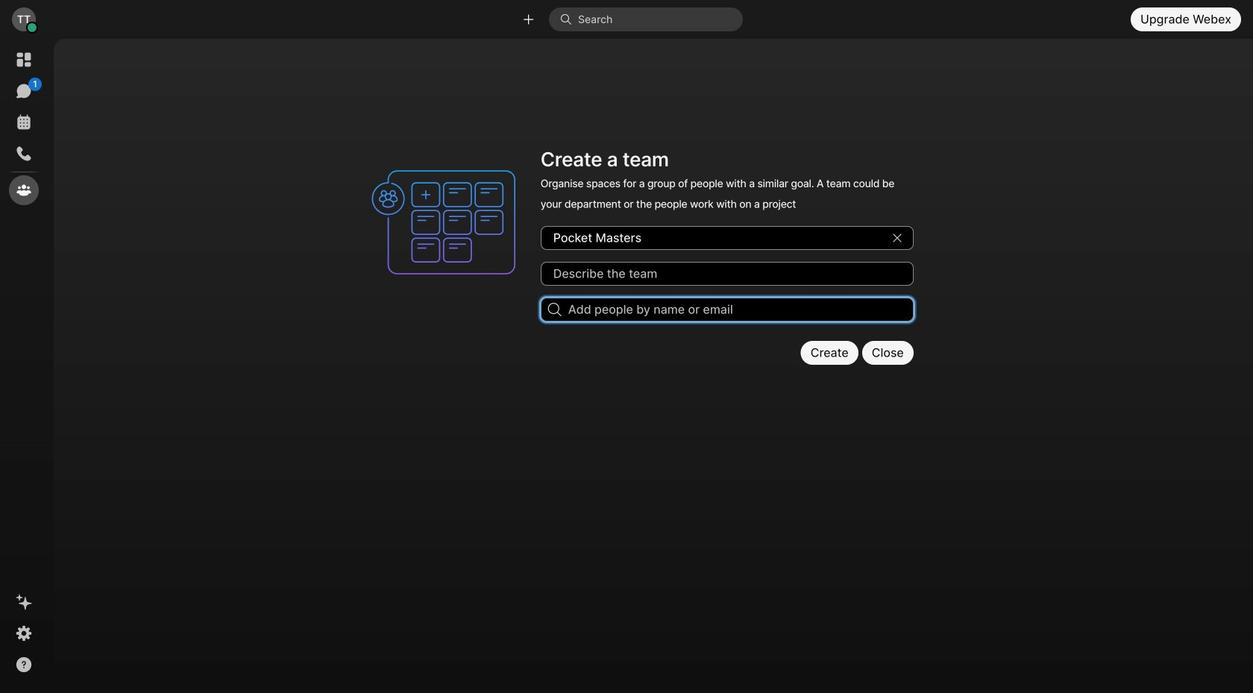 Task type: describe. For each thing, give the bounding box(es) containing it.
create a team image
[[365, 143, 532, 302]]



Task type: vqa. For each thing, say whether or not it's contained in the screenshot.
Add people by name or email text box
yes



Task type: locate. For each thing, give the bounding box(es) containing it.
navigation
[[0, 39, 48, 693]]

Name the team (required) text field
[[541, 226, 914, 250]]

search_18 image
[[548, 303, 562, 316]]

webex tab list
[[9, 45, 42, 205]]

Add people by name or email text field
[[541, 298, 914, 322]]

Describe the team text field
[[541, 262, 914, 286]]



